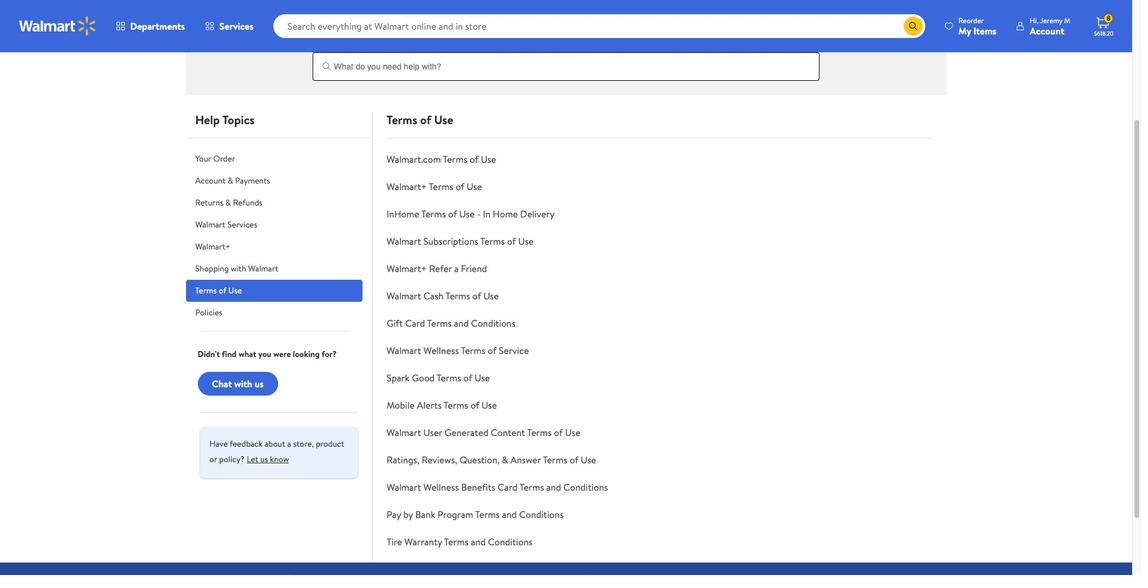 Task type: locate. For each thing, give the bounding box(es) containing it.
refunds for returns & refunds link to the top
[[740, 5, 769, 17]]

of up generated
[[471, 399, 480, 412]]

terms down benefits
[[475, 508, 500, 521]]

of
[[420, 112, 431, 128], [470, 153, 479, 166], [456, 180, 465, 193], [448, 208, 457, 221], [507, 235, 516, 248], [219, 285, 226, 297], [473, 290, 481, 303], [488, 344, 497, 357], [464, 372, 472, 385], [471, 399, 480, 412], [554, 426, 563, 439], [570, 454, 579, 467]]

1 horizontal spatial card
[[498, 481, 518, 494]]

0 horizontal spatial a
[[287, 438, 291, 450]]

0 vertical spatial returns
[[702, 5, 730, 17]]

1 horizontal spatial refunds
[[740, 5, 769, 17]]

returns for returns & refunds link to the top
[[702, 5, 730, 17]]

of down home
[[507, 235, 516, 248]]

1 horizontal spatial returns & refunds
[[702, 5, 769, 17]]

walmart up gift
[[387, 290, 421, 303]]

departments button
[[106, 12, 195, 40]]

1 vertical spatial returns & refunds
[[195, 197, 263, 209]]

walmart wellness benefits card terms and conditions
[[387, 481, 608, 494]]

in
[[483, 208, 491, 221]]

policy?
[[219, 454, 244, 466]]

with inside shopping with walmart link
[[231, 263, 246, 275]]

account down your order in the top of the page
[[195, 175, 226, 187]]

0 horizontal spatial account
[[195, 175, 226, 187]]

walmart up ratings,
[[387, 426, 421, 439]]

1 vertical spatial your
[[195, 153, 211, 165]]

walmart down walmart+ link at the top
[[248, 263, 278, 275]]

service
[[499, 344, 529, 357]]

shopping
[[195, 263, 229, 275]]

1 vertical spatial card
[[498, 481, 518, 494]]

or right edit in the top of the page
[[540, 5, 548, 17]]

about
[[265, 438, 285, 450]]

topics
[[222, 112, 255, 128]]

card right gift
[[405, 317, 425, 330]]

warranty
[[405, 536, 442, 549]]

walmart user generated content terms of use
[[387, 426, 581, 439]]

0 horizontal spatial refunds
[[233, 197, 263, 209]]

your up account & payments
[[195, 153, 211, 165]]

with right chat
[[234, 377, 253, 391]]

0 vertical spatial or
[[540, 5, 548, 17]]

us down you
[[255, 377, 264, 391]]

for?
[[322, 348, 337, 360]]

terms down the answer
[[520, 481, 544, 494]]

walmart+ for walmart+ terms of use
[[387, 180, 427, 193]]

walmart+ up inhome
[[387, 180, 427, 193]]

returns & refunds link
[[651, 0, 820, 29], [186, 192, 362, 214]]

walmart subscriptions terms of use link
[[387, 235, 534, 248]]

with inside chat with us button
[[234, 377, 253, 391]]

have
[[210, 438, 228, 450]]

a
[[454, 262, 459, 275], [287, 438, 291, 450]]

delivery
[[520, 208, 555, 221]]

walmart+ up shopping
[[195, 241, 231, 253]]

wellness down reviews,
[[424, 481, 459, 494]]

1 vertical spatial refunds
[[233, 197, 263, 209]]

1 horizontal spatial or
[[540, 5, 548, 17]]

refunds
[[740, 5, 769, 17], [233, 197, 263, 209]]

my
[[959, 24, 972, 37]]

0 vertical spatial terms of use
[[387, 112, 454, 128]]

terms of use
[[387, 112, 454, 128], [195, 285, 242, 297]]

walmart for walmart user generated content terms of use
[[387, 426, 421, 439]]

0 vertical spatial returns & refunds
[[702, 5, 769, 17]]

0 vertical spatial refunds
[[740, 5, 769, 17]]

mobile alerts terms of use
[[387, 399, 497, 412]]

0 vertical spatial walmart+
[[387, 180, 427, 193]]

use
[[434, 112, 454, 128], [481, 153, 496, 166], [467, 180, 482, 193], [459, 208, 475, 221], [518, 235, 534, 248], [228, 285, 242, 297], [484, 290, 499, 303], [475, 372, 490, 385], [482, 399, 497, 412], [565, 426, 581, 439], [581, 454, 596, 467]]

or inside edit or cancel an order 'link'
[[540, 5, 548, 17]]

1 vertical spatial with
[[234, 377, 253, 391]]

2 wellness from the top
[[424, 481, 459, 494]]

walmart.com terms of use
[[387, 153, 496, 166]]

walmart wellness terms of service link
[[387, 344, 529, 357]]

content
[[491, 426, 525, 439]]

1 horizontal spatial returns
[[702, 5, 730, 17]]

your right track
[[388, 5, 404, 17]]

or
[[540, 5, 548, 17], [210, 454, 217, 466]]

1 vertical spatial us
[[260, 454, 268, 466]]

wellness up spark good terms of use
[[424, 344, 459, 357]]

0 horizontal spatial returns
[[195, 197, 224, 209]]

wellness
[[424, 344, 459, 357], [424, 481, 459, 494]]

us right let
[[260, 454, 268, 466]]

your
[[388, 5, 404, 17], [195, 153, 211, 165]]

of left -
[[448, 208, 457, 221]]

walmart+ left the refer
[[387, 262, 427, 275]]

terms of use up the walmart.com
[[387, 112, 454, 128]]

of down walmart wellness terms of service
[[464, 372, 472, 385]]

of right content in the left bottom of the page
[[554, 426, 563, 439]]

1 vertical spatial walmart+
[[195, 241, 231, 253]]

&
[[732, 5, 738, 17], [228, 175, 233, 187], [225, 197, 231, 209], [502, 454, 508, 467]]

of down shopping
[[219, 285, 226, 297]]

1 horizontal spatial account
[[1030, 24, 1065, 37]]

walmart subscriptions terms of use
[[387, 235, 534, 248]]

spark
[[387, 372, 410, 385]]

let us know link
[[247, 450, 289, 469]]

find
[[222, 348, 237, 360]]

0 vertical spatial us
[[255, 377, 264, 391]]

cancel
[[550, 5, 575, 17]]

0 horizontal spatial returns & refunds link
[[186, 192, 362, 214]]

or down have
[[210, 454, 217, 466]]

cash
[[424, 290, 444, 303]]

your order link
[[186, 148, 362, 170]]

walmart
[[195, 219, 226, 231], [387, 235, 421, 248], [248, 263, 278, 275], [387, 290, 421, 303], [387, 344, 421, 357], [387, 426, 421, 439], [387, 481, 421, 494]]

your order
[[195, 153, 235, 165]]

reorder
[[959, 15, 984, 25]]

walmart up the "spark"
[[387, 344, 421, 357]]

1 vertical spatial or
[[210, 454, 217, 466]]

1 vertical spatial a
[[287, 438, 291, 450]]

a right the refer
[[454, 262, 459, 275]]

Walmart Site-Wide search field
[[273, 14, 926, 38]]

1 horizontal spatial a
[[454, 262, 459, 275]]

1 horizontal spatial your
[[388, 5, 404, 17]]

terms right cash
[[446, 290, 470, 303]]

m
[[1065, 15, 1071, 25]]

order right track
[[406, 5, 428, 17]]

program
[[438, 508, 473, 521]]

order up account & payments
[[213, 153, 235, 165]]

terms of use down shopping
[[195, 285, 242, 297]]

of right the answer
[[570, 454, 579, 467]]

of up inhome terms of use - in home delivery
[[456, 180, 465, 193]]

a inside have feedback about a store, product or policy?
[[287, 438, 291, 450]]

ratings, reviews, question, & answer terms of use link
[[387, 454, 596, 467]]

walmart cash terms of use
[[387, 290, 499, 303]]

0 vertical spatial card
[[405, 317, 425, 330]]

us
[[255, 377, 264, 391], [260, 454, 268, 466]]

returns & refunds for returns & refunds link to the top
[[702, 5, 769, 17]]

pay by bank program terms and conditions link
[[387, 508, 564, 521]]

with right shopping
[[231, 263, 246, 275]]

1 vertical spatial terms of use
[[195, 285, 242, 297]]

0 vertical spatial account
[[1030, 24, 1065, 37]]

& for account & payments link
[[228, 175, 233, 187]]

0 vertical spatial returns & refunds link
[[651, 0, 820, 29]]

walmart+ refer a friend
[[387, 262, 487, 275]]

account & payments
[[195, 175, 270, 187]]

walmart+ link
[[186, 236, 362, 258]]

walmart down ratings,
[[387, 481, 421, 494]]

walmart up shopping
[[195, 219, 226, 231]]

0 horizontal spatial or
[[210, 454, 217, 466]]

services
[[219, 20, 254, 33], [228, 219, 257, 231]]

didn't find what you were looking for?
[[198, 348, 337, 360]]

0 horizontal spatial your
[[195, 153, 211, 165]]

account & payments link
[[186, 170, 362, 192]]

0 horizontal spatial returns & refunds
[[195, 197, 263, 209]]

walmart+ for walmart+
[[195, 241, 231, 253]]

pay by bank program terms and conditions
[[387, 508, 564, 521]]

Search search field
[[273, 14, 926, 38]]

order right the an
[[587, 5, 609, 17]]

services button
[[195, 12, 264, 40]]

walmart+ terms of use
[[387, 180, 482, 193]]

a left store,
[[287, 438, 291, 450]]

terms down 'program'
[[444, 536, 469, 549]]

shopping with walmart
[[195, 263, 278, 275]]

terms down gift card terms and conditions link
[[461, 344, 486, 357]]

0 horizontal spatial card
[[405, 317, 425, 330]]

terms down walmart.com terms of use link
[[429, 180, 454, 193]]

have feedback about a store, product or policy?
[[210, 438, 345, 466]]

question,
[[460, 454, 500, 467]]

2 horizontal spatial order
[[587, 5, 609, 17]]

1 horizontal spatial returns & refunds link
[[651, 0, 820, 29]]

refer
[[429, 262, 452, 275]]

returns
[[702, 5, 730, 17], [195, 197, 224, 209]]

with for us
[[234, 377, 253, 391]]

2 vertical spatial walmart+
[[387, 262, 427, 275]]

card right benefits
[[498, 481, 518, 494]]

0 vertical spatial services
[[219, 20, 254, 33]]

walmart services link
[[186, 214, 362, 236]]

terms right alerts on the left bottom
[[444, 399, 468, 412]]

walmart down inhome
[[387, 235, 421, 248]]

8
[[1107, 13, 1111, 23]]

us inside chat with us button
[[255, 377, 264, 391]]

walmart wellness benefits card terms and conditions link
[[387, 481, 608, 494]]

1 vertical spatial wellness
[[424, 481, 459, 494]]

1 wellness from the top
[[424, 344, 459, 357]]

0 vertical spatial your
[[388, 5, 404, 17]]

account left $618.20
[[1030, 24, 1065, 37]]

1 vertical spatial returns
[[195, 197, 224, 209]]

0 vertical spatial wellness
[[424, 344, 459, 357]]

& for returns & refunds link to the left
[[225, 197, 231, 209]]

walmart for walmart wellness benefits card terms and conditions
[[387, 481, 421, 494]]

1 vertical spatial returns & refunds link
[[186, 192, 362, 214]]

services inside the services popup button
[[219, 20, 254, 33]]

track your order link
[[313, 0, 482, 29]]

refunds for returns & refunds link to the left
[[233, 197, 263, 209]]

0 vertical spatial a
[[454, 262, 459, 275]]

help
[[342, 40, 357, 52]]

search icon image
[[909, 21, 919, 31]]

1 vertical spatial services
[[228, 219, 257, 231]]

search help topics
[[315, 40, 381, 52]]

walmart.com terms of use link
[[387, 153, 496, 166]]

0 vertical spatial with
[[231, 263, 246, 275]]

of down friend
[[473, 290, 481, 303]]

tire
[[387, 536, 402, 549]]



Task type: describe. For each thing, give the bounding box(es) containing it.
edit or cancel an order link
[[482, 0, 651, 29]]

walmart for walmart subscriptions terms of use
[[387, 235, 421, 248]]

terms up walmart+ terms of use
[[443, 153, 468, 166]]

terms up the walmart.com
[[387, 112, 418, 128]]

jeremy
[[1040, 15, 1063, 25]]

let us know button
[[247, 450, 289, 469]]

tire warranty terms and conditions link
[[387, 536, 533, 549]]

of up the walmart.com
[[420, 112, 431, 128]]

feedback
[[230, 438, 263, 450]]

know
[[270, 454, 289, 466]]

walmart+ refer a friend link
[[387, 262, 487, 275]]

What do you need help with? search field
[[313, 52, 820, 81]]

edit
[[524, 5, 538, 17]]

terms up the answer
[[527, 426, 552, 439]]

payments
[[235, 175, 270, 187]]

walmart+ for walmart+ refer a friend
[[387, 262, 427, 275]]

or inside have feedback about a store, product or policy?
[[210, 454, 217, 466]]

1 vertical spatial account
[[195, 175, 226, 187]]

wellness for benefits
[[424, 481, 459, 494]]

pay
[[387, 508, 401, 521]]

-
[[477, 208, 481, 221]]

walmart user generated content terms of use link
[[387, 426, 581, 439]]

walmart for walmart wellness terms of service
[[387, 344, 421, 357]]

terms right the answer
[[543, 454, 568, 467]]

didn't
[[198, 348, 220, 360]]

topics
[[359, 40, 381, 52]]

of up 'walmart+ terms of use' link
[[470, 153, 479, 166]]

by
[[404, 508, 413, 521]]

inhome terms of use - in home delivery link
[[387, 208, 555, 221]]

of left "service"
[[488, 344, 497, 357]]

gift
[[387, 317, 403, 330]]

account inside hi, jeremy m account
[[1030, 24, 1065, 37]]

product
[[316, 438, 345, 450]]

were
[[273, 348, 291, 360]]

help
[[195, 112, 220, 128]]

& for returns & refunds link to the top
[[732, 5, 738, 17]]

walmart cash terms of use link
[[387, 290, 499, 303]]

walmart.com
[[387, 153, 441, 166]]

what
[[239, 348, 256, 360]]

track
[[367, 5, 386, 17]]

subscriptions
[[424, 235, 479, 248]]

chat with us button
[[198, 372, 278, 396]]

home
[[493, 208, 518, 221]]

wellness for terms
[[424, 344, 459, 357]]

$618.20
[[1095, 29, 1114, 37]]

terms down the walmart cash terms of use link
[[427, 317, 452, 330]]

1 horizontal spatial terms of use
[[387, 112, 454, 128]]

services inside "walmart services" link
[[228, 219, 257, 231]]

bank
[[415, 508, 436, 521]]

policies link
[[186, 302, 362, 324]]

friend
[[461, 262, 487, 275]]

edit or cancel an order
[[524, 5, 609, 17]]

8 $618.20
[[1095, 13, 1114, 37]]

gift card terms and conditions link
[[387, 317, 516, 330]]

you
[[258, 348, 271, 360]]

reviews,
[[422, 454, 457, 467]]

ratings, reviews, question, & answer terms of use
[[387, 454, 596, 467]]

let us know
[[247, 454, 289, 466]]

walmart+ terms of use link
[[387, 180, 482, 193]]

walmart wellness terms of service
[[387, 344, 529, 357]]

ratings,
[[387, 454, 420, 467]]

spark good terms of use
[[387, 372, 490, 385]]

terms down in
[[481, 235, 505, 248]]

departments
[[130, 20, 185, 33]]

1 horizontal spatial order
[[406, 5, 428, 17]]

Search help topics search field
[[313, 40, 820, 81]]

0 horizontal spatial terms of use
[[195, 285, 242, 297]]

good
[[412, 372, 435, 385]]

order inside 'link'
[[587, 5, 609, 17]]

walmart image
[[19, 17, 96, 36]]

returns & refunds for returns & refunds link to the left
[[195, 197, 263, 209]]

spark good terms of use link
[[387, 372, 490, 385]]

store,
[[293, 438, 314, 450]]

walmart for walmart services
[[195, 219, 226, 231]]

walmart services
[[195, 219, 257, 231]]

terms up policies
[[195, 285, 217, 297]]

chat with us
[[212, 377, 264, 391]]

mobile
[[387, 399, 415, 412]]

us inside the let us know button
[[260, 454, 268, 466]]

chat
[[212, 377, 232, 391]]

inhome
[[387, 208, 420, 221]]

gift card terms and conditions
[[387, 317, 516, 330]]

terms down 'walmart+ terms of use' link
[[422, 208, 446, 221]]

mobile alerts terms of use link
[[387, 399, 497, 412]]

0 horizontal spatial order
[[213, 153, 235, 165]]

returns for returns & refunds link to the left
[[195, 197, 224, 209]]

help topics
[[195, 112, 255, 128]]

user
[[424, 426, 442, 439]]

with for walmart
[[231, 263, 246, 275]]

generated
[[445, 426, 489, 439]]

looking
[[293, 348, 320, 360]]

search
[[315, 40, 340, 52]]

items
[[974, 24, 997, 37]]

walmart for walmart cash terms of use
[[387, 290, 421, 303]]

an
[[577, 5, 585, 17]]

alerts
[[417, 399, 442, 412]]

terms right good
[[437, 372, 461, 385]]

shopping with walmart link
[[186, 258, 362, 280]]

hi,
[[1030, 15, 1039, 25]]



Task type: vqa. For each thing, say whether or not it's contained in the screenshot.
PREP YOUR HOME FOR THE HOLIDAY
no



